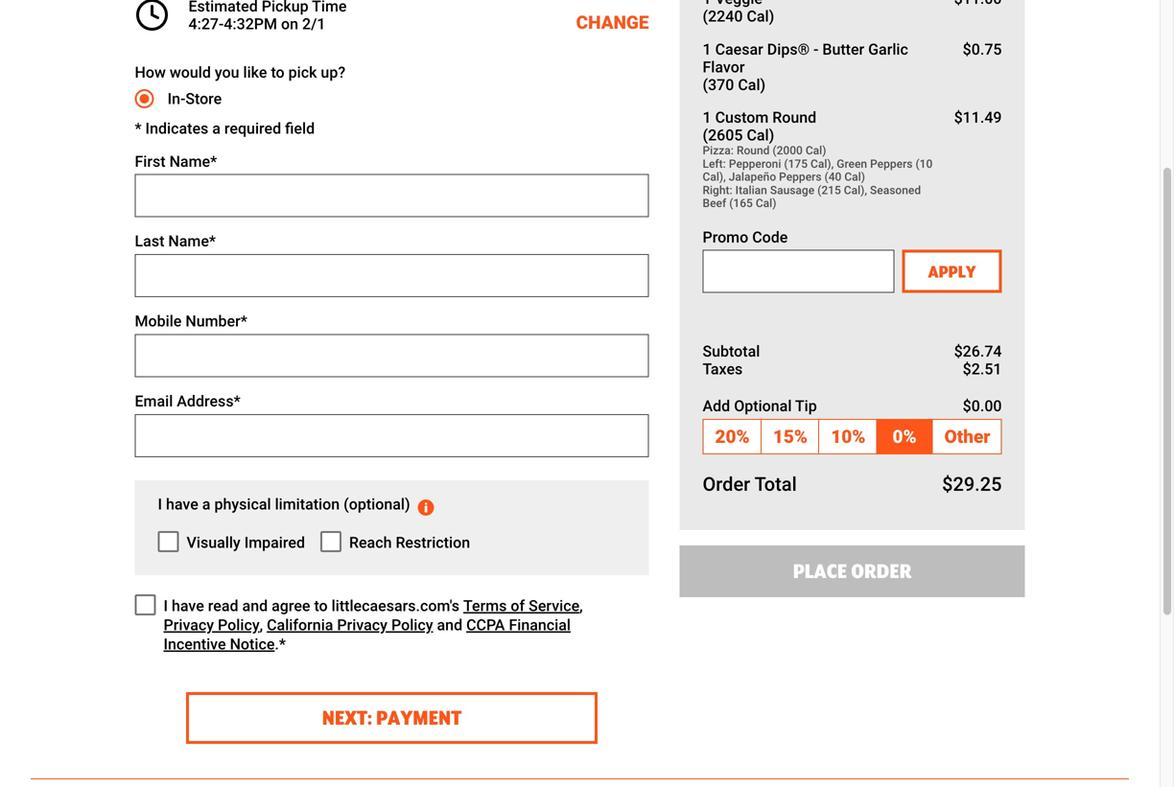 Task type: locate. For each thing, give the bounding box(es) containing it.
1 vertical spatial i
[[164, 597, 168, 615]]

1 vertical spatial *
[[279, 636, 286, 654]]

cal), right (40 on the right top
[[844, 184, 867, 197]]

1 1 from the top
[[703, 40, 712, 59]]

cal), right (175
[[811, 157, 834, 171]]

impaired
[[244, 534, 305, 552]]

1 vertical spatial name*
[[168, 232, 216, 251]]

1 vertical spatial a
[[202, 495, 211, 514]]

0 vertical spatial i
[[158, 495, 162, 514]]

i
[[158, 495, 162, 514], [164, 597, 168, 615]]

seasoned
[[870, 184, 921, 197]]

payment
[[376, 706, 462, 731]]

cal) right "(2240"
[[747, 7, 775, 26]]

promo code
[[703, 228, 788, 246]]

flavor
[[703, 58, 745, 76]]

reach
[[349, 534, 392, 552]]

to
[[271, 63, 285, 82], [314, 597, 328, 615]]

(40
[[825, 170, 842, 184]]

0 vertical spatial have
[[166, 495, 198, 514]]

agree
[[272, 597, 310, 615]]

first
[[135, 152, 166, 171]]

Promo Code text field
[[703, 250, 895, 293]]

italian
[[736, 184, 767, 197]]

privacy
[[164, 616, 214, 635], [337, 616, 388, 635]]

0 horizontal spatial privacy
[[164, 616, 214, 635]]

0 vertical spatial round
[[773, 109, 817, 127]]

cal), up beef
[[703, 170, 726, 184]]

2 1 from the top
[[703, 109, 712, 127]]

0 horizontal spatial and
[[242, 597, 268, 615]]

cal) right (370
[[738, 76, 766, 94]]

1 horizontal spatial cal),
[[811, 157, 834, 171]]

(10
[[916, 157, 933, 171]]

(2605
[[703, 126, 743, 144]]

and left ccpa
[[437, 616, 463, 635]]

optional
[[734, 397, 792, 415]]

1 vertical spatial have
[[172, 597, 204, 615]]

have up privacy policy link
[[172, 597, 204, 615]]

cal) up pepperoni
[[747, 126, 775, 144]]

(2000
[[773, 144, 803, 157]]

$0.75
[[963, 40, 1002, 59]]

*
[[135, 119, 142, 138], [279, 636, 286, 654]]

1 vertical spatial round
[[737, 144, 770, 157]]

have up visually in the bottom left of the page
[[166, 495, 198, 514]]

visually
[[187, 534, 241, 552]]

peppers down the '(2000'
[[779, 170, 822, 184]]

apply button
[[902, 250, 1002, 293]]

place order button
[[680, 546, 1025, 598]]

(2240
[[703, 7, 743, 26]]

1 vertical spatial and
[[437, 616, 463, 635]]

,
[[580, 597, 583, 615], [260, 616, 263, 635]]

jalapeño
[[729, 170, 776, 184]]

on
[[281, 15, 298, 33]]

a left physical
[[202, 495, 211, 514]]

0 horizontal spatial to
[[271, 63, 285, 82]]

i for i have read and agree to littlecaesars.com's terms of service , privacy policy , california privacy policy and
[[164, 597, 168, 615]]

0 vertical spatial to
[[271, 63, 285, 82]]

1 caesar dips® - butter garlic flavor (370 cal)
[[703, 40, 908, 94]]

apply
[[928, 262, 976, 283]]

other
[[945, 426, 991, 447]]

0%
[[893, 426, 917, 447]]

1 horizontal spatial round
[[773, 109, 817, 127]]

0 horizontal spatial order
[[703, 473, 750, 496]]

1 horizontal spatial order
[[851, 559, 912, 584]]

name*
[[169, 152, 217, 171], [168, 232, 216, 251]]

restriction
[[396, 534, 470, 552]]

a down store
[[212, 119, 221, 138]]

round up the '(2000'
[[773, 109, 817, 127]]

physical
[[214, 495, 271, 514]]

terms of service link
[[463, 597, 580, 615]]

0 horizontal spatial i
[[158, 495, 162, 514]]

mobile
[[135, 312, 182, 331]]

Email Address* text field
[[135, 414, 649, 458]]

(175
[[784, 157, 808, 171]]

ccpa
[[466, 616, 505, 635]]

a for required
[[212, 119, 221, 138]]

1 horizontal spatial privacy
[[337, 616, 388, 635]]

and right read
[[242, 597, 268, 615]]

0 vertical spatial *
[[135, 119, 142, 138]]

0 horizontal spatial ,
[[260, 616, 263, 635]]

have
[[166, 495, 198, 514], [172, 597, 204, 615]]

cal) right the '(2000'
[[806, 144, 827, 157]]

(optional)
[[344, 495, 410, 514]]

, up notice
[[260, 616, 263, 635]]

1 vertical spatial ,
[[260, 616, 263, 635]]

reach restriction
[[349, 534, 470, 552]]

order down 20% button on the bottom of page
[[703, 473, 750, 496]]

privacy up 'incentive'
[[164, 616, 214, 635]]

0 horizontal spatial a
[[202, 495, 211, 514]]

0 vertical spatial name*
[[169, 152, 217, 171]]

tip
[[795, 397, 817, 415]]

and
[[242, 597, 268, 615], [437, 616, 463, 635]]

name* right last
[[168, 232, 216, 251]]

2 horizontal spatial cal),
[[844, 184, 867, 197]]

$26.74
[[954, 343, 1002, 361]]

1 horizontal spatial policy
[[391, 616, 433, 635]]

0 vertical spatial a
[[212, 119, 221, 138]]

1 vertical spatial 1
[[703, 109, 712, 127]]

name* down indicates
[[169, 152, 217, 171]]

policy
[[218, 616, 260, 635], [391, 616, 433, 635]]

10%
[[831, 426, 866, 447]]

required
[[224, 119, 281, 138]]

(2240 cal)
[[703, 7, 775, 26]]

0 vertical spatial and
[[242, 597, 268, 615]]

* indicates a required field
[[135, 119, 315, 138]]

, right of
[[580, 597, 583, 615]]

indicates
[[145, 119, 208, 138]]

i left physical
[[158, 495, 162, 514]]

* up first
[[135, 119, 142, 138]]

1 horizontal spatial i
[[164, 597, 168, 615]]

round
[[773, 109, 817, 127], [737, 144, 770, 157]]

to right like
[[271, 63, 285, 82]]

to up california
[[314, 597, 328, 615]]

round up jalapeño
[[737, 144, 770, 157]]

1 horizontal spatial ,
[[580, 597, 583, 615]]

0 horizontal spatial policy
[[218, 616, 260, 635]]

1 inside 1 caesar dips® - butter garlic flavor (370 cal)
[[703, 40, 712, 59]]

0 vertical spatial 1
[[703, 40, 712, 59]]

1 up pizza:
[[703, 109, 712, 127]]

dips®
[[767, 40, 810, 59]]

would
[[170, 63, 211, 82]]

0 horizontal spatial peppers
[[779, 170, 822, 184]]

i inside the i have read and agree to littlecaesars.com's terms of service , privacy policy , california privacy policy and
[[164, 597, 168, 615]]

you
[[215, 63, 239, 82]]

have for a
[[166, 495, 198, 514]]

1 vertical spatial order
[[851, 559, 912, 584]]

privacy down "littlecaesars.com's"
[[337, 616, 388, 635]]

peppers up seasoned
[[870, 157, 913, 171]]

have inside the i have read and agree to littlecaesars.com's terms of service , privacy policy , california privacy policy and
[[172, 597, 204, 615]]

1 inside 1 custom round (2605 cal) pizza: round (2000 cal) left: pepperoni (175 cal), green peppers (10 cal), jalapeño peppers (40 cal) right: italian sausage (215 cal), seasoned beef (165 cal)
[[703, 109, 712, 127]]

0% button
[[877, 419, 932, 455]]

i up 'incentive'
[[164, 597, 168, 615]]

ccpa financial incentive notice link
[[164, 616, 571, 654]]

(165
[[729, 197, 753, 210]]

1 horizontal spatial to
[[314, 597, 328, 615]]

next: payment
[[322, 706, 462, 731]]

First Name* text field
[[135, 174, 649, 217]]

. *
[[275, 636, 286, 654]]

ccpa financial incentive notice
[[164, 616, 571, 654]]

number*
[[186, 312, 247, 331]]

1 left caesar
[[703, 40, 712, 59]]

* down california
[[279, 636, 286, 654]]

1 vertical spatial to
[[314, 597, 328, 615]]

garlic
[[868, 40, 908, 59]]

Last Name* text field
[[135, 254, 649, 298]]

order right place
[[851, 559, 912, 584]]

4:27-4:32pm on 2/1
[[189, 15, 326, 33]]

last
[[135, 232, 164, 251]]

policy up notice
[[218, 616, 260, 635]]

1 horizontal spatial a
[[212, 119, 221, 138]]

1
[[703, 40, 712, 59], [703, 109, 712, 127]]

policy down "littlecaesars.com's"
[[391, 616, 433, 635]]

store
[[185, 90, 222, 108]]



Task type: describe. For each thing, give the bounding box(es) containing it.
1 for 1 caesar dips® - butter garlic flavor (370 cal)
[[703, 40, 712, 59]]

caesar
[[715, 40, 764, 59]]

butter
[[823, 40, 865, 59]]

2 policy from the left
[[391, 616, 433, 635]]

taxes
[[703, 360, 743, 379]]

10% button
[[819, 419, 877, 455]]

email address*
[[135, 392, 240, 411]]

code
[[752, 228, 788, 246]]

i have a physical limitation (optional)
[[158, 495, 410, 514]]

last name*
[[135, 232, 216, 251]]

name* for first name*
[[169, 152, 217, 171]]

(370
[[703, 76, 734, 94]]

(215
[[818, 184, 841, 197]]

$11.49
[[954, 109, 1002, 127]]

1 horizontal spatial and
[[437, 616, 463, 635]]

service
[[529, 597, 580, 615]]

add optional tip
[[703, 397, 817, 415]]

sausage
[[770, 184, 815, 197]]

change button
[[576, 12, 649, 34]]

beef
[[703, 197, 726, 210]]

pepperoni
[[729, 157, 781, 171]]

0 horizontal spatial round
[[737, 144, 770, 157]]

15% button
[[761, 419, 819, 455]]

like
[[243, 63, 267, 82]]

custom
[[715, 109, 769, 127]]

promo
[[703, 228, 749, 246]]

Mobile Number* telephone field
[[135, 334, 649, 378]]

first name*
[[135, 152, 217, 171]]

4:27-
[[189, 15, 224, 33]]

add
[[703, 397, 730, 415]]

incentive
[[164, 636, 226, 654]]

20%
[[715, 426, 750, 447]]

a for physical
[[202, 495, 211, 514]]

1 policy from the left
[[218, 616, 260, 635]]

4:32pm
[[224, 15, 277, 33]]

next: payment button
[[186, 693, 598, 744]]

1 privacy from the left
[[164, 616, 214, 635]]

privacy policy link
[[164, 616, 260, 635]]

change
[[576, 12, 649, 33]]

cal) right (165
[[756, 197, 777, 210]]

green
[[837, 157, 867, 171]]

1 for 1 custom round (2605 cal) pizza: round (2000 cal) left: pepperoni (175 cal), green peppers (10 cal), jalapeño peppers (40 cal) right: italian sausage (215 cal), seasoned beef (165 cal)
[[703, 109, 712, 127]]

california
[[267, 616, 333, 635]]

place
[[793, 559, 847, 584]]

order inside button
[[851, 559, 912, 584]]

california privacy policy link
[[267, 616, 433, 635]]

place order
[[793, 559, 912, 584]]

cal) inside 1 caesar dips® - butter garlic flavor (370 cal)
[[738, 76, 766, 94]]

how would you like to pick up?
[[135, 63, 345, 82]]

1 horizontal spatial peppers
[[870, 157, 913, 171]]

visually impaired
[[187, 534, 305, 552]]

next:
[[322, 706, 372, 731]]

$0.00
[[963, 397, 1002, 415]]

20% button
[[703, 419, 761, 455]]

total
[[755, 473, 797, 496]]

subtotal
[[703, 343, 760, 361]]

email
[[135, 392, 173, 411]]

notice
[[230, 636, 275, 654]]

address*
[[177, 392, 240, 411]]

financial
[[509, 616, 571, 635]]

to inside the i have read and agree to littlecaesars.com's terms of service , privacy policy , california privacy policy and
[[314, 597, 328, 615]]

0 vertical spatial order
[[703, 473, 750, 496]]

0 horizontal spatial *
[[135, 119, 142, 138]]

mobile number*
[[135, 312, 247, 331]]

right:
[[703, 184, 733, 197]]

2 privacy from the left
[[337, 616, 388, 635]]

2/1
[[302, 15, 326, 33]]

0 vertical spatial ,
[[580, 597, 583, 615]]

0 horizontal spatial cal),
[[703, 170, 726, 184]]

littlecaesars.com's
[[332, 597, 460, 615]]

1 custom round (2605 cal) pizza: round (2000 cal) left: pepperoni (175 cal), green peppers (10 cal), jalapeño peppers (40 cal) right: italian sausage (215 cal), seasoned beef (165 cal)
[[703, 109, 933, 210]]

how
[[135, 63, 166, 82]]

time image
[[135, 0, 169, 32]]

pick
[[288, 63, 317, 82]]

.
[[275, 636, 279, 654]]

field
[[285, 119, 315, 138]]

limitation
[[275, 495, 340, 514]]

left:
[[703, 157, 726, 171]]

name* for last name*
[[168, 232, 216, 251]]

order total
[[703, 473, 797, 496]]

1 horizontal spatial *
[[279, 636, 286, 654]]

read
[[208, 597, 238, 615]]

i for i have a physical limitation (optional)
[[158, 495, 162, 514]]

terms
[[463, 597, 507, 615]]

have for read
[[172, 597, 204, 615]]

-
[[814, 40, 819, 59]]

i have read and agree to littlecaesars.com's terms of service , privacy policy , california privacy policy and
[[164, 597, 583, 635]]

cal) right (40 on the right top
[[845, 170, 865, 184]]

up?
[[321, 63, 345, 82]]



Task type: vqa. For each thing, say whether or not it's contained in the screenshot.
World
no



